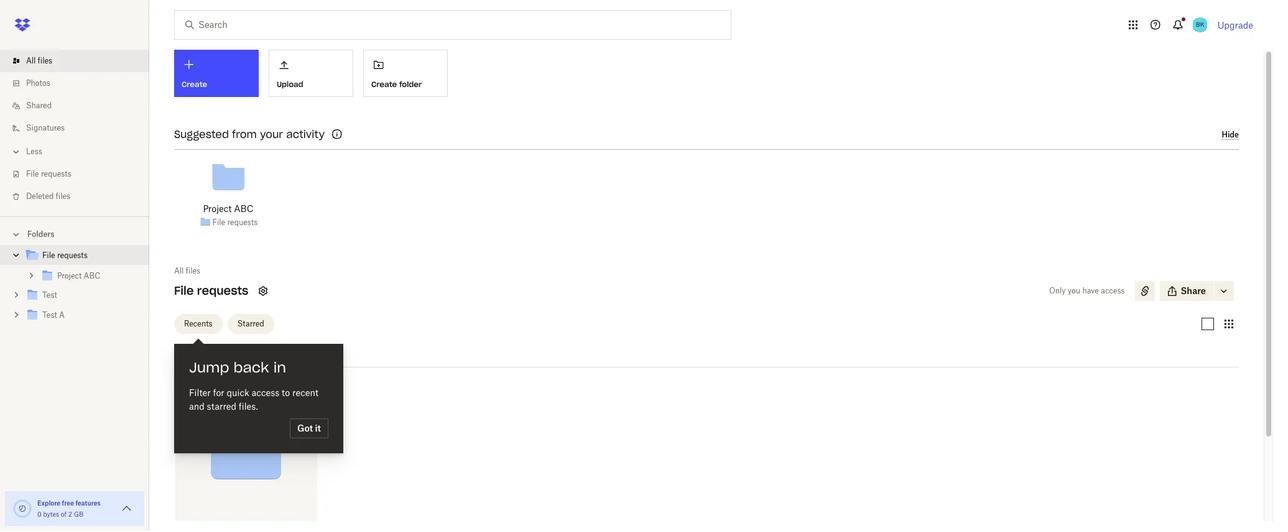 Task type: locate. For each thing, give the bounding box(es) containing it.
only
[[1050, 286, 1066, 296]]

list
[[0, 42, 149, 217]]

to
[[282, 388, 290, 398]]

2 vertical spatial files
[[186, 266, 200, 276]]

1 vertical spatial project
[[57, 271, 82, 281]]

files up photos
[[38, 56, 52, 65]]

1 vertical spatial all
[[174, 266, 184, 276]]

test up test a
[[42, 291, 57, 300]]

1 vertical spatial abc
[[84, 271, 100, 281]]

all files up recents
[[174, 266, 200, 276]]

requests inside group
[[57, 251, 88, 260]]

1 vertical spatial file requests link
[[213, 216, 258, 229]]

0 horizontal spatial project abc
[[57, 271, 100, 281]]

1 vertical spatial project abc
[[57, 271, 100, 281]]

of
[[61, 511, 67, 518]]

files inside all files list item
[[38, 56, 52, 65]]

requests
[[41, 169, 71, 179], [227, 217, 258, 227], [57, 251, 88, 260], [197, 284, 249, 298]]

file requests
[[26, 169, 71, 179], [213, 217, 258, 227], [42, 251, 88, 260], [174, 284, 249, 298]]

hide button
[[1222, 130, 1239, 140]]

0 horizontal spatial project abc link
[[40, 268, 139, 285]]

recents
[[184, 319, 213, 328]]

less
[[26, 147, 42, 156]]

all files up photos
[[26, 56, 52, 65]]

test
[[42, 291, 57, 300], [42, 310, 57, 320]]

access
[[1101, 286, 1125, 296], [252, 388, 280, 398]]

0 vertical spatial access
[[1101, 286, 1125, 296]]

0 horizontal spatial files
[[38, 56, 52, 65]]

create left folder
[[371, 80, 397, 89]]

0 horizontal spatial project
[[57, 271, 82, 281]]

recents button
[[174, 314, 223, 334]]

all files list item
[[0, 50, 149, 72]]

group
[[0, 243, 149, 335]]

0 horizontal spatial all
[[26, 56, 36, 65]]

create inside create folder button
[[371, 80, 397, 89]]

folders
[[27, 230, 54, 239]]

2 test from the top
[[42, 310, 57, 320]]

abc
[[234, 203, 253, 214], [84, 271, 100, 281]]

all up recents button
[[174, 266, 184, 276]]

file
[[26, 169, 39, 179], [213, 217, 225, 227], [42, 251, 55, 260], [174, 284, 194, 298]]

shared
[[26, 101, 52, 110]]

1 horizontal spatial project abc link
[[203, 202, 253, 216]]

0 vertical spatial all
[[26, 56, 36, 65]]

files up recents
[[186, 266, 200, 276]]

1 vertical spatial all files
[[174, 266, 200, 276]]

create up suggested
[[182, 80, 207, 89]]

folder
[[399, 80, 422, 89]]

less image
[[10, 146, 22, 158]]

features
[[76, 500, 101, 507]]

name
[[174, 350, 200, 360]]

access left "to"
[[252, 388, 280, 398]]

0 vertical spatial project abc link
[[203, 202, 253, 216]]

create folder button
[[363, 50, 448, 97]]

2
[[68, 511, 72, 518]]

access inside filter for quick access to recent and starred files.
[[252, 388, 280, 398]]

0 horizontal spatial all files link
[[10, 50, 149, 72]]

project abc link
[[203, 202, 253, 216], [40, 268, 139, 285]]

all files inside list item
[[26, 56, 52, 65]]

folder, project abc row
[[175, 380, 317, 531]]

0 vertical spatial files
[[38, 56, 52, 65]]

1 vertical spatial access
[[252, 388, 280, 398]]

all files
[[26, 56, 52, 65], [174, 266, 200, 276]]

files
[[38, 56, 52, 65], [56, 192, 70, 201], [186, 266, 200, 276]]

upload button
[[269, 50, 353, 97]]

starred button
[[227, 314, 274, 334]]

filter for quick access to recent and starred files.
[[189, 388, 319, 412]]

shared link
[[10, 95, 149, 117]]

1 test from the top
[[42, 291, 57, 300]]

project abc inside project abc link
[[57, 271, 100, 281]]

1 horizontal spatial access
[[1101, 286, 1125, 296]]

create inside create dropdown button
[[182, 80, 207, 89]]

all files link up recents
[[174, 265, 200, 277]]

0 vertical spatial all files
[[26, 56, 52, 65]]

0 vertical spatial test
[[42, 291, 57, 300]]

1 vertical spatial all files link
[[174, 265, 200, 277]]

and
[[189, 401, 205, 412]]

project inside group
[[57, 271, 82, 281]]

1 horizontal spatial create
[[371, 80, 397, 89]]

0 vertical spatial all files link
[[10, 50, 149, 72]]

1 horizontal spatial all files link
[[174, 265, 200, 277]]

signatures link
[[10, 117, 149, 139]]

gb
[[74, 511, 83, 518]]

test a link
[[25, 307, 139, 324]]

photos link
[[10, 72, 149, 95]]

1 horizontal spatial project abc
[[203, 203, 253, 214]]

test left a
[[42, 310, 57, 320]]

upload
[[277, 80, 303, 89]]

upgrade link
[[1218, 20, 1254, 30]]

project abc
[[203, 203, 253, 214], [57, 271, 100, 281]]

1 vertical spatial files
[[56, 192, 70, 201]]

1 horizontal spatial all
[[174, 266, 184, 276]]

file requests link
[[10, 163, 149, 185], [213, 216, 258, 229], [25, 248, 139, 264]]

activity
[[286, 128, 325, 141]]

free
[[62, 500, 74, 507]]

only you have access
[[1050, 286, 1125, 296]]

Search in folder "Dropbox" text field
[[198, 18, 706, 32]]

files inside deleted files link
[[56, 192, 70, 201]]

0 vertical spatial abc
[[234, 203, 253, 214]]

files for deleted files link
[[56, 192, 70, 201]]

name column header
[[174, 348, 299, 363]]

1 vertical spatial test
[[42, 310, 57, 320]]

upgrade
[[1218, 20, 1254, 30]]

got
[[297, 423, 313, 434]]

0 horizontal spatial access
[[252, 388, 280, 398]]

0 horizontal spatial create
[[182, 80, 207, 89]]

recent
[[292, 388, 319, 398]]

quick
[[227, 388, 249, 398]]

deleted files link
[[10, 185, 149, 208]]

1 horizontal spatial files
[[56, 192, 70, 201]]

access right have
[[1101, 286, 1125, 296]]

0 horizontal spatial abc
[[84, 271, 100, 281]]

all up photos
[[26, 56, 36, 65]]

0 vertical spatial project
[[203, 203, 232, 214]]

files right deleted
[[56, 192, 70, 201]]

all files link
[[10, 50, 149, 72], [174, 265, 200, 277]]

all
[[26, 56, 36, 65], [174, 266, 184, 276]]

filter
[[189, 388, 211, 398]]

1 horizontal spatial abc
[[234, 203, 253, 214]]

0 horizontal spatial all files
[[26, 56, 52, 65]]

project
[[203, 203, 232, 214], [57, 271, 82, 281]]

create button
[[174, 50, 259, 97]]

explore
[[37, 500, 60, 507]]

all files link up shared link
[[10, 50, 149, 72]]

create
[[371, 80, 397, 89], [182, 80, 207, 89]]



Task type: vqa. For each thing, say whether or not it's contained in the screenshot.
"Previous" image
no



Task type: describe. For each thing, give the bounding box(es) containing it.
photos
[[26, 78, 50, 88]]

group containing file requests
[[0, 243, 149, 335]]

0 vertical spatial project abc
[[203, 203, 253, 214]]

1 horizontal spatial project
[[203, 203, 232, 214]]

name button
[[174, 348, 279, 363]]

create for create
[[182, 80, 207, 89]]

1 vertical spatial project abc link
[[40, 268, 139, 285]]

2 horizontal spatial files
[[186, 266, 200, 276]]

deleted files
[[26, 192, 70, 201]]

share button
[[1160, 281, 1214, 301]]

folder settings image
[[256, 284, 271, 299]]

hide
[[1222, 130, 1239, 139]]

back
[[234, 359, 269, 376]]

file inside group
[[42, 251, 55, 260]]

you
[[1068, 286, 1081, 296]]

suggested
[[174, 128, 229, 141]]

suggested from your activity
[[174, 128, 325, 141]]

file inside list
[[26, 169, 39, 179]]

got it button
[[290, 419, 329, 439]]

0
[[37, 511, 42, 518]]

all inside all files list item
[[26, 56, 36, 65]]

got it
[[297, 423, 321, 434]]

abc inside group
[[84, 271, 100, 281]]

2 vertical spatial file requests link
[[25, 248, 139, 264]]

test for test
[[42, 291, 57, 300]]

it
[[315, 423, 321, 434]]

test a
[[42, 310, 65, 320]]

a
[[59, 310, 65, 320]]

starred
[[237, 319, 264, 328]]

deleted
[[26, 192, 54, 201]]

1 horizontal spatial all files
[[174, 266, 200, 276]]

your
[[260, 128, 283, 141]]

create folder
[[371, 80, 422, 89]]

test for test a
[[42, 310, 57, 320]]

files for left the all files link
[[38, 56, 52, 65]]

dropbox image
[[10, 12, 35, 37]]

share
[[1181, 286, 1206, 296]]

for
[[213, 388, 224, 398]]

bk button
[[1191, 15, 1211, 35]]

create for create folder
[[371, 80, 397, 89]]

from
[[232, 128, 257, 141]]

have
[[1083, 286, 1099, 296]]

quota usage element
[[12, 499, 32, 519]]

folders button
[[0, 225, 149, 243]]

starred
[[207, 401, 236, 412]]

jump back in
[[189, 359, 286, 376]]

access for have
[[1101, 286, 1125, 296]]

list containing all files
[[0, 42, 149, 217]]

bytes
[[43, 511, 59, 518]]

0 vertical spatial file requests link
[[10, 163, 149, 185]]

in
[[274, 359, 286, 376]]

signatures
[[26, 123, 65, 133]]

bk
[[1196, 21, 1205, 29]]

explore free features 0 bytes of 2 gb
[[37, 500, 101, 518]]

access for quick
[[252, 388, 280, 398]]

test link
[[25, 287, 139, 304]]

files.
[[239, 401, 258, 412]]

jump
[[189, 359, 229, 376]]



